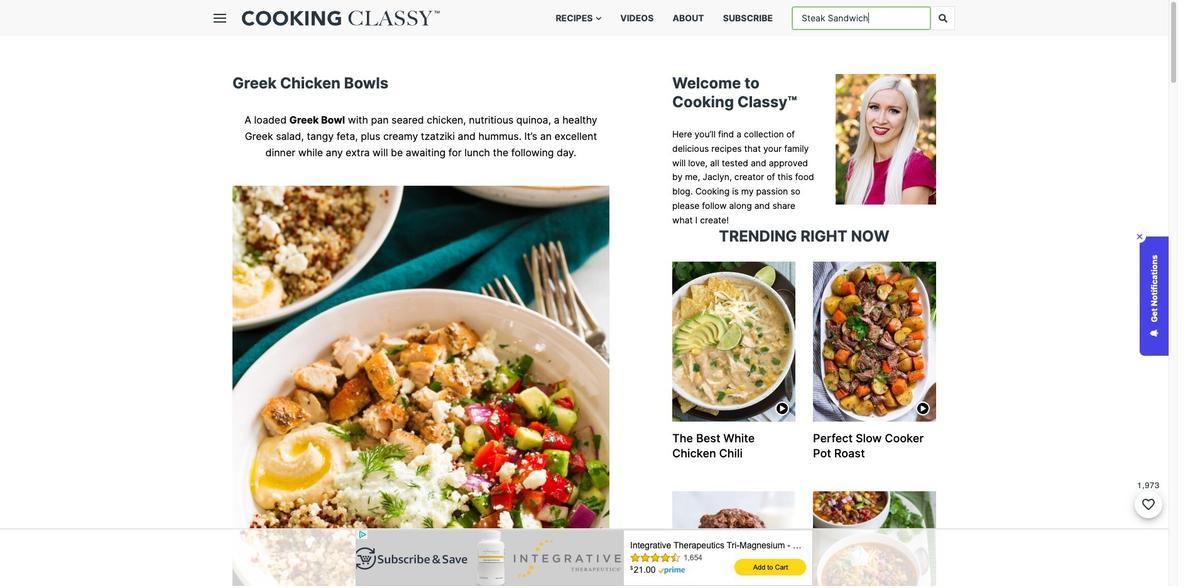 Task type: locate. For each thing, give the bounding box(es) containing it.
no bake cookies image
[[672, 492, 795, 587]]

whi image
[[672, 262, 795, 422]]

advertisement element
[[356, 530, 813, 587]]



Task type: describe. For each thing, give the bounding box(es) containing it.
two servings of taco soup in white bowls over a white platter. image
[[813, 492, 936, 587]]

Find a recipe text field
[[792, 7, 931, 30]]

close up photo of healthy greek bowl. image
[[232, 186, 609, 587]]

jaclyn bell image
[[836, 74, 936, 205]]

slow cooker pot roast with potatoes and carrots on a white oval serving platter set over marble. image
[[813, 262, 936, 422]]

cooking classy image
[[242, 11, 440, 26]]



Task type: vqa. For each thing, say whether or not it's contained in the screenshot.
the bottommost the Advertisement element
no



